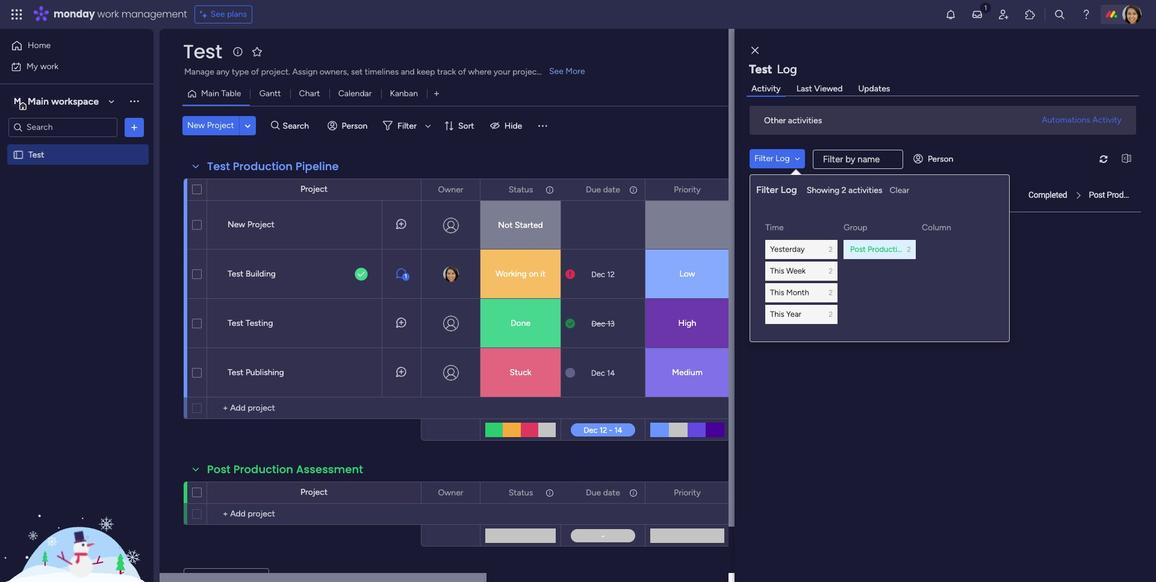 Task type: describe. For each thing, give the bounding box(es) containing it.
sort
[[458, 121, 474, 131]]

pipeline
[[296, 159, 339, 174]]

project.
[[261, 67, 290, 77]]

project inside button
[[207, 120, 234, 131]]

see for see more
[[549, 66, 564, 76]]

group for group name changed
[[952, 190, 975, 200]]

2 status field from the top
[[506, 487, 536, 500]]

Test field
[[180, 38, 225, 65]]

completed down showing 2 activities
[[816, 224, 857, 234]]

2 for this month
[[829, 289, 833, 297]]

automations activity button
[[1037, 111, 1127, 130]]

lottie animation image
[[0, 461, 154, 583]]

select product image
[[11, 8, 23, 20]]

0 vertical spatial log
[[777, 62, 797, 76]]

your
[[494, 67, 510, 77]]

date for test production pipeline
[[603, 185, 620, 195]]

13
[[607, 319, 615, 328]]

test log
[[749, 62, 797, 76]]

2 for this year
[[829, 310, 833, 319]]

1 vertical spatial new project
[[228, 220, 275, 230]]

1 horizontal spatial options image
[[463, 180, 471, 200]]

this year
[[770, 310, 801, 319]]

filter button
[[378, 116, 435, 135]]

test list box
[[0, 142, 154, 328]]

see for see plans
[[211, 9, 225, 19]]

time
[[765, 223, 784, 233]]

week
[[786, 267, 806, 276]]

see more
[[549, 66, 585, 76]]

filter log inside button
[[754, 154, 790, 164]]

0 horizontal spatial activities
[[788, 115, 822, 126]]

2 right showing
[[842, 185, 846, 196]]

gantt button
[[250, 84, 290, 104]]

changed
[[1001, 190, 1035, 200]]

m
[[14, 96, 21, 106]]

this for this month
[[770, 288, 784, 297]]

stands.
[[542, 67, 569, 77]]

see more link
[[548, 66, 586, 78]]

my work button
[[7, 57, 129, 76]]

my
[[26, 61, 38, 71]]

2 + add project text field from the top
[[213, 508, 311, 522]]

manage any type of project. assign owners, set timelines and keep track of where your project stands.
[[184, 67, 569, 77]]

dapulse plus image
[[940, 223, 948, 235]]

menu image
[[537, 120, 549, 132]]

home
[[28, 40, 51, 51]]

list box containing 1d
[[750, 178, 1156, 246]]

due date field for post production assessment
[[583, 487, 623, 500]]

export to excel image
[[1117, 154, 1136, 163]]

angle down image
[[795, 155, 800, 163]]

manage
[[184, 67, 214, 77]]

test up manage
[[183, 38, 222, 65]]

date for post production assessment
[[603, 488, 620, 498]]

kanban
[[390, 89, 418, 99]]

v2 overdue deadline image
[[565, 269, 575, 280]]

project down post production assessment field
[[300, 488, 328, 498]]

dec 13
[[591, 319, 615, 328]]

due for test production pipeline
[[586, 185, 601, 195]]

completed down filter by name field at the right
[[816, 190, 857, 200]]

last viewed
[[796, 83, 843, 94]]

activity inside button
[[1092, 115, 1122, 125]]

hide button
[[485, 116, 529, 135]]

workspace options image
[[128, 95, 140, 107]]

Post Production Assessment field
[[204, 462, 366, 478]]

inbox image
[[971, 8, 983, 20]]

set
[[351, 67, 363, 77]]

dec 12
[[591, 270, 615, 279]]

type
[[232, 67, 249, 77]]

management
[[121, 7, 187, 21]]

owners,
[[320, 67, 349, 77]]

not started
[[498, 220, 543, 231]]

2 vertical spatial filter
[[756, 184, 778, 196]]

due date for assessment
[[586, 488, 620, 498]]

column information image for second status field
[[545, 489, 555, 498]]

main table button
[[182, 84, 250, 104]]

testing
[[246, 319, 273, 329]]

1 priority field from the top
[[671, 183, 704, 197]]

apps image
[[1024, 8, 1036, 20]]

yesterday
[[770, 245, 805, 254]]

medium
[[672, 368, 703, 378]]

completed right name
[[1028, 190, 1067, 200]]

any
[[216, 67, 230, 77]]

2 for post production assessment
[[907, 245, 911, 254]]

table
[[221, 89, 241, 99]]

due date for pipeline
[[586, 185, 620, 195]]

production inside field
[[233, 462, 293, 478]]

test testing
[[228, 319, 273, 329]]

0 vertical spatial post production assessment
[[850, 245, 951, 254]]

person for topmost person popup button
[[342, 121, 368, 131]]

monday
[[54, 7, 95, 21]]

1 horizontal spatial activities
[[848, 185, 882, 196]]

test building
[[228, 269, 276, 279]]

working on it
[[496, 269, 546, 279]]

due for post production assessment
[[586, 488, 601, 498]]

assign
[[292, 67, 317, 77]]

done
[[511, 319, 531, 329]]

0 horizontal spatial options image
[[128, 121, 140, 133]]

add to favorites image
[[251, 45, 263, 58]]

1 of from the left
[[251, 67, 259, 77]]

1 1d from the top
[[769, 190, 778, 200]]

track
[[437, 67, 456, 77]]

v2 search image
[[271, 119, 280, 133]]

calendar button
[[329, 84, 381, 104]]

low
[[679, 269, 695, 279]]

this for this year
[[770, 310, 784, 319]]

production inside field
[[233, 159, 293, 174]]

this for this week
[[770, 267, 784, 276]]

show board description image
[[231, 46, 245, 58]]

more
[[566, 66, 585, 76]]

2 vertical spatial log
[[781, 184, 797, 196]]

log inside filter log button
[[776, 154, 790, 164]]

showing 2 activities
[[807, 185, 882, 196]]

automations activity
[[1042, 115, 1122, 125]]

2 owner from the top
[[438, 488, 463, 498]]

12
[[607, 270, 615, 279]]

name
[[977, 190, 999, 200]]

refresh image
[[1094, 154, 1113, 163]]

1 horizontal spatial assessment
[[908, 245, 951, 254]]

month
[[786, 288, 809, 297]]

clear button
[[885, 181, 914, 201]]

post production as
[[1089, 190, 1156, 200]]

group for group
[[844, 223, 867, 233]]

timelines
[[365, 67, 399, 77]]

priority for second "priority" field from the bottom of the page
[[674, 185, 701, 195]]

1 status from the top
[[509, 185, 533, 195]]



Task type: vqa. For each thing, say whether or not it's contained in the screenshot.
DUE DATE
yes



Task type: locate. For each thing, give the bounding box(es) containing it.
test for building
[[228, 269, 243, 279]]

14
[[607, 369, 615, 378]]

project down pipeline
[[300, 184, 328, 194]]

test inside field
[[207, 159, 230, 174]]

log down angle down icon
[[781, 184, 797, 196]]

column information image for first status field from the top
[[545, 185, 555, 195]]

other activities
[[764, 115, 822, 126]]

owner
[[438, 185, 463, 195], [438, 488, 463, 498]]

chart
[[299, 89, 320, 99]]

log
[[777, 62, 797, 76], [776, 154, 790, 164], [781, 184, 797, 196]]

1 vertical spatial dec
[[591, 319, 605, 328]]

due
[[586, 185, 601, 195], [586, 488, 601, 498]]

close image
[[751, 46, 759, 55]]

1 due date from the top
[[586, 185, 620, 195]]

1 horizontal spatial person
[[928, 154, 953, 164]]

v2 done deadline image
[[565, 318, 575, 330]]

2 owner field from the top
[[435, 487, 466, 500]]

1 + add project text field from the top
[[213, 402, 311, 416]]

filter log left angle down icon
[[754, 154, 790, 164]]

test production pipeline
[[207, 159, 339, 174]]

new project
[[187, 120, 234, 131], [228, 220, 275, 230]]

main for main table
[[201, 89, 219, 99]]

new inside button
[[187, 120, 205, 131]]

0 vertical spatial new
[[187, 120, 205, 131]]

0 horizontal spatial assessment
[[296, 462, 363, 478]]

Due date field
[[583, 183, 623, 197], [583, 487, 623, 500]]

2
[[842, 185, 846, 196], [829, 245, 833, 254], [907, 245, 911, 254], [829, 267, 833, 275], [829, 289, 833, 297], [829, 310, 833, 319]]

0 horizontal spatial work
[[40, 61, 58, 71]]

3 this from the top
[[770, 310, 784, 319]]

Search field
[[280, 117, 316, 134]]

1 vertical spatial log
[[776, 154, 790, 164]]

0 vertical spatial due
[[586, 185, 601, 195]]

0 vertical spatial owner field
[[435, 183, 466, 197]]

+ add project text field down publishing
[[213, 402, 311, 416]]

filter
[[398, 121, 417, 131], [754, 154, 773, 164], [756, 184, 778, 196]]

1 vertical spatial 1d
[[769, 224, 778, 234]]

new project inside button
[[187, 120, 234, 131]]

2 horizontal spatial post
[[1089, 190, 1105, 200]]

1 vertical spatial owner field
[[435, 487, 466, 500]]

and
[[401, 67, 415, 77]]

0 horizontal spatial new
[[187, 120, 205, 131]]

0 vertical spatial status
[[509, 185, 533, 195]]

0 vertical spatial new project
[[187, 120, 234, 131]]

1 vertical spatial date
[[603, 488, 620, 498]]

0 vertical spatial priority field
[[671, 183, 704, 197]]

test publishing
[[228, 368, 284, 378]]

test down close icon
[[749, 62, 772, 76]]

james peterson image
[[1122, 5, 1142, 24]]

main for main workspace
[[28, 95, 49, 107]]

2 due date from the top
[[586, 488, 620, 498]]

test right public board image
[[28, 150, 44, 160]]

plans
[[227, 9, 247, 19]]

2 right year
[[829, 310, 833, 319]]

1 vertical spatial due date
[[586, 488, 620, 498]]

1 due date field from the top
[[583, 183, 623, 197]]

options image
[[128, 121, 140, 133], [463, 180, 471, 200], [628, 180, 636, 200]]

workspace image
[[11, 95, 23, 108]]

1 vertical spatial activity
[[1092, 115, 1122, 125]]

0 horizontal spatial activity
[[751, 83, 781, 94]]

2 due from the top
[[586, 488, 601, 498]]

1 priority from the top
[[674, 185, 701, 195]]

as
[[1147, 190, 1156, 200]]

Status field
[[506, 183, 536, 197], [506, 487, 536, 500]]

dec left 14
[[591, 369, 605, 378]]

angle down image
[[245, 121, 251, 130]]

main left the table
[[201, 89, 219, 99]]

building
[[246, 269, 276, 279]]

calendar
[[338, 89, 372, 99]]

not
[[498, 220, 513, 231]]

started
[[515, 220, 543, 231]]

0 horizontal spatial post
[[207, 462, 231, 478]]

post production assessment inside field
[[207, 462, 363, 478]]

completed
[[816, 190, 857, 200], [1028, 190, 1067, 200], [816, 224, 857, 234]]

2 down clear button
[[907, 245, 911, 254]]

2 date from the top
[[603, 488, 620, 498]]

1 vertical spatial see
[[549, 66, 564, 76]]

see plans
[[211, 9, 247, 19]]

test down new project button
[[207, 159, 230, 174]]

this month
[[770, 288, 809, 297]]

work for my
[[40, 61, 58, 71]]

2 vertical spatial post
[[207, 462, 231, 478]]

search everything image
[[1054, 8, 1066, 20]]

filter log button
[[750, 149, 805, 169]]

work inside button
[[40, 61, 58, 71]]

Priority field
[[671, 183, 704, 197], [671, 487, 704, 500]]

2 this from the top
[[770, 288, 784, 297]]

on
[[529, 269, 538, 279]]

home button
[[7, 36, 129, 55]]

0 vertical spatial activity
[[751, 83, 781, 94]]

priority
[[674, 185, 701, 195], [674, 488, 701, 498]]

lottie animation element
[[0, 461, 154, 583]]

gantt
[[259, 89, 281, 99]]

1 horizontal spatial of
[[458, 67, 466, 77]]

filter inside button
[[754, 154, 773, 164]]

2 1d from the top
[[769, 224, 778, 234]]

viewed
[[814, 83, 843, 94]]

due date field for test production pipeline
[[583, 183, 623, 197]]

dec left 12
[[591, 270, 605, 279]]

production
[[233, 159, 293, 174], [1107, 190, 1145, 200], [868, 245, 906, 254], [233, 462, 293, 478]]

new project button
[[182, 116, 239, 135]]

column information image
[[545, 185, 555, 195], [629, 185, 638, 195], [545, 489, 555, 498]]

invite members image
[[998, 8, 1010, 20]]

+ add project text field down post production assessment field
[[213, 508, 311, 522]]

0 vertical spatial person
[[342, 121, 368, 131]]

1 owner field from the top
[[435, 183, 466, 197]]

2 vertical spatial this
[[770, 310, 784, 319]]

post production assessment
[[850, 245, 951, 254], [207, 462, 363, 478]]

notifications image
[[945, 8, 957, 20]]

person button
[[322, 116, 375, 135], [908, 149, 961, 169]]

0 vertical spatial see
[[211, 9, 225, 19]]

1 vertical spatial new
[[228, 220, 245, 230]]

1d up time
[[769, 190, 778, 200]]

other
[[764, 115, 786, 126]]

2 vertical spatial dec
[[591, 369, 605, 378]]

0 vertical spatial filter log
[[754, 154, 790, 164]]

new project down main table button
[[187, 120, 234, 131]]

0 vertical spatial activities
[[788, 115, 822, 126]]

public board image
[[13, 149, 24, 160]]

1 vertical spatial filter log
[[756, 184, 797, 196]]

workspace selection element
[[11, 94, 101, 110]]

2 right week
[[829, 267, 833, 275]]

1 horizontal spatial see
[[549, 66, 564, 76]]

activity up refresh image
[[1092, 115, 1122, 125]]

person
[[342, 121, 368, 131], [928, 154, 953, 164]]

1 horizontal spatial activity
[[1092, 115, 1122, 125]]

1 date from the top
[[603, 185, 620, 195]]

clear
[[890, 185, 909, 196]]

dec for working on it
[[591, 270, 605, 279]]

+ Add project text field
[[213, 402, 311, 416], [213, 508, 311, 522]]

0 vertical spatial person button
[[322, 116, 375, 135]]

activities
[[788, 115, 822, 126], [848, 185, 882, 196]]

1 vertical spatial status field
[[506, 487, 536, 500]]

this week
[[770, 267, 806, 276]]

0 horizontal spatial post production assessment
[[207, 462, 363, 478]]

filter log down filter log button
[[756, 184, 797, 196]]

0 horizontal spatial of
[[251, 67, 259, 77]]

group created
[[952, 224, 1006, 234]]

1
[[405, 273, 407, 281]]

test left publishing
[[228, 368, 243, 378]]

it
[[540, 269, 546, 279]]

updates
[[858, 83, 890, 94]]

add view image
[[434, 89, 439, 98]]

created
[[977, 224, 1006, 234]]

see plans button
[[194, 5, 252, 23]]

work for monday
[[97, 7, 119, 21]]

0 vertical spatial due date field
[[583, 183, 623, 197]]

1 vertical spatial post production assessment
[[207, 462, 363, 478]]

1 vertical spatial assessment
[[296, 462, 363, 478]]

main right workspace icon
[[28, 95, 49, 107]]

0 horizontal spatial person button
[[322, 116, 375, 135]]

see inside button
[[211, 9, 225, 19]]

1 vertical spatial person button
[[908, 149, 961, 169]]

0 horizontal spatial main
[[28, 95, 49, 107]]

filter left arrow down 'icon'
[[398, 121, 417, 131]]

filter inside popup button
[[398, 121, 417, 131]]

person button down calendar button
[[322, 116, 375, 135]]

1 vertical spatial owner
[[438, 488, 463, 498]]

main inside workspace selection element
[[28, 95, 49, 107]]

0 vertical spatial date
[[603, 185, 620, 195]]

activity
[[751, 83, 781, 94], [1092, 115, 1122, 125]]

status
[[509, 185, 533, 195], [509, 488, 533, 498]]

0 vertical spatial owner
[[438, 185, 463, 195]]

1 horizontal spatial work
[[97, 7, 119, 21]]

column
[[922, 223, 951, 233]]

0 vertical spatial dec
[[591, 270, 605, 279]]

test inside list box
[[28, 150, 44, 160]]

1 horizontal spatial post
[[850, 245, 866, 254]]

0 vertical spatial + add project text field
[[213, 402, 311, 416]]

0 vertical spatial due date
[[586, 185, 620, 195]]

group
[[952, 190, 975, 200], [844, 223, 867, 233], [952, 224, 975, 234]]

work
[[97, 7, 119, 21], [40, 61, 58, 71]]

1 vertical spatial status
[[509, 488, 533, 498]]

column information image
[[629, 489, 638, 498]]

log left angle down icon
[[776, 154, 790, 164]]

new up test building
[[228, 220, 245, 230]]

1 vertical spatial priority field
[[671, 487, 704, 500]]

list box
[[750, 178, 1156, 246]]

1 this from the top
[[770, 267, 784, 276]]

priority for first "priority" field from the bottom
[[674, 488, 701, 498]]

1 button
[[382, 250, 421, 299]]

keep
[[417, 67, 435, 77]]

1 vertical spatial priority
[[674, 488, 701, 498]]

1 vertical spatial + add project text field
[[213, 508, 311, 522]]

1 vertical spatial post
[[850, 245, 866, 254]]

1 vertical spatial activities
[[848, 185, 882, 196]]

activities right other
[[788, 115, 822, 126]]

monday work management
[[54, 7, 187, 21]]

year
[[786, 310, 801, 319]]

2 due date field from the top
[[583, 487, 623, 500]]

0 vertical spatial work
[[97, 7, 119, 21]]

1 vertical spatial person
[[928, 154, 953, 164]]

2 horizontal spatial options image
[[628, 180, 636, 200]]

1 horizontal spatial person button
[[908, 149, 961, 169]]

assessment
[[908, 245, 951, 254], [296, 462, 363, 478]]

Filter by name field
[[813, 150, 903, 169]]

group name changed
[[952, 190, 1035, 200]]

group down showing 2 activities
[[844, 223, 867, 233]]

1d up yesterday
[[769, 224, 778, 234]]

where
[[468, 67, 492, 77]]

1 horizontal spatial main
[[201, 89, 219, 99]]

filter left angle down icon
[[754, 154, 773, 164]]

2 right yesterday
[[829, 245, 833, 254]]

0 vertical spatial assessment
[[908, 245, 951, 254]]

project left angle down image
[[207, 120, 234, 131]]

Owner field
[[435, 183, 466, 197], [435, 487, 466, 500]]

1 status field from the top
[[506, 183, 536, 197]]

project
[[513, 67, 540, 77]]

1 horizontal spatial post production assessment
[[850, 245, 951, 254]]

2 priority field from the top
[[671, 487, 704, 500]]

1 vertical spatial filter
[[754, 154, 773, 164]]

see left more
[[549, 66, 564, 76]]

publishing
[[246, 368, 284, 378]]

test for publishing
[[228, 368, 243, 378]]

person button up clear
[[908, 149, 961, 169]]

last
[[796, 83, 812, 94]]

high
[[678, 319, 696, 329]]

new down main table button
[[187, 120, 205, 131]]

automations
[[1042, 115, 1090, 125]]

0 horizontal spatial person
[[342, 121, 368, 131]]

workspace
[[51, 95, 99, 107]]

of right track
[[458, 67, 466, 77]]

see left plans
[[211, 9, 225, 19]]

1 image
[[980, 1, 991, 14]]

dec left 13
[[591, 319, 605, 328]]

2 priority from the top
[[674, 488, 701, 498]]

2 of from the left
[[458, 67, 466, 77]]

person for the rightmost person popup button
[[928, 154, 953, 164]]

project up building
[[247, 220, 275, 230]]

help image
[[1080, 8, 1092, 20]]

0 vertical spatial post
[[1089, 190, 1105, 200]]

2 status from the top
[[509, 488, 533, 498]]

Test Production Pipeline field
[[204, 159, 342, 175]]

stuck
[[510, 368, 531, 378]]

of right type
[[251, 67, 259, 77]]

1 vertical spatial due
[[586, 488, 601, 498]]

test for testing
[[228, 319, 243, 329]]

Search in workspace field
[[25, 120, 101, 134]]

2 for yesterday
[[829, 245, 833, 254]]

showing
[[807, 185, 840, 196]]

kanban button
[[381, 84, 427, 104]]

test
[[183, 38, 222, 65], [749, 62, 772, 76], [28, 150, 44, 160], [207, 159, 230, 174], [228, 269, 243, 279], [228, 319, 243, 329], [228, 368, 243, 378]]

work right monday
[[97, 7, 119, 21]]

option
[[0, 144, 154, 146]]

0 vertical spatial this
[[770, 267, 784, 276]]

activity down 'test log'
[[751, 83, 781, 94]]

sort button
[[439, 116, 482, 135]]

post
[[1089, 190, 1105, 200], [850, 245, 866, 254], [207, 462, 231, 478]]

options image
[[544, 180, 553, 200], [712, 180, 721, 200], [463, 483, 471, 504], [544, 483, 553, 504], [628, 483, 636, 504]]

2 for this week
[[829, 267, 833, 275]]

test left testing
[[228, 319, 243, 329]]

group for group created
[[952, 224, 975, 234]]

1 vertical spatial work
[[40, 61, 58, 71]]

of
[[251, 67, 259, 77], [458, 67, 466, 77]]

2 right month at the right
[[829, 289, 833, 297]]

1 vertical spatial this
[[770, 288, 784, 297]]

this left month at the right
[[770, 288, 784, 297]]

group left name
[[952, 190, 975, 200]]

1 vertical spatial due date field
[[583, 487, 623, 500]]

dec for done
[[591, 319, 605, 328]]

0 vertical spatial filter
[[398, 121, 417, 131]]

filter down filter log button
[[756, 184, 778, 196]]

test for production
[[207, 159, 230, 174]]

main table
[[201, 89, 241, 99]]

arrow down image
[[421, 119, 435, 133]]

log up last
[[777, 62, 797, 76]]

1 due from the top
[[586, 185, 601, 195]]

test for log
[[749, 62, 772, 76]]

0 vertical spatial 1d
[[769, 190, 778, 200]]

0 vertical spatial priority
[[674, 185, 701, 195]]

1 owner from the top
[[438, 185, 463, 195]]

work right my
[[40, 61, 58, 71]]

post inside field
[[207, 462, 231, 478]]

date
[[603, 185, 620, 195], [603, 488, 620, 498]]

my work
[[26, 61, 58, 71]]

test left building
[[228, 269, 243, 279]]

activities down filter by name field at the right
[[848, 185, 882, 196]]

this left year
[[770, 310, 784, 319]]

chart button
[[290, 84, 329, 104]]

assessment inside field
[[296, 462, 363, 478]]

group right dapulse plus "image"
[[952, 224, 975, 234]]

this left week
[[770, 267, 784, 276]]

1 horizontal spatial new
[[228, 220, 245, 230]]

new project up test building
[[228, 220, 275, 230]]

working
[[496, 269, 527, 279]]

column information image for test production pipeline's due date field
[[629, 185, 638, 195]]

0 vertical spatial status field
[[506, 183, 536, 197]]

main inside button
[[201, 89, 219, 99]]

0 horizontal spatial see
[[211, 9, 225, 19]]



